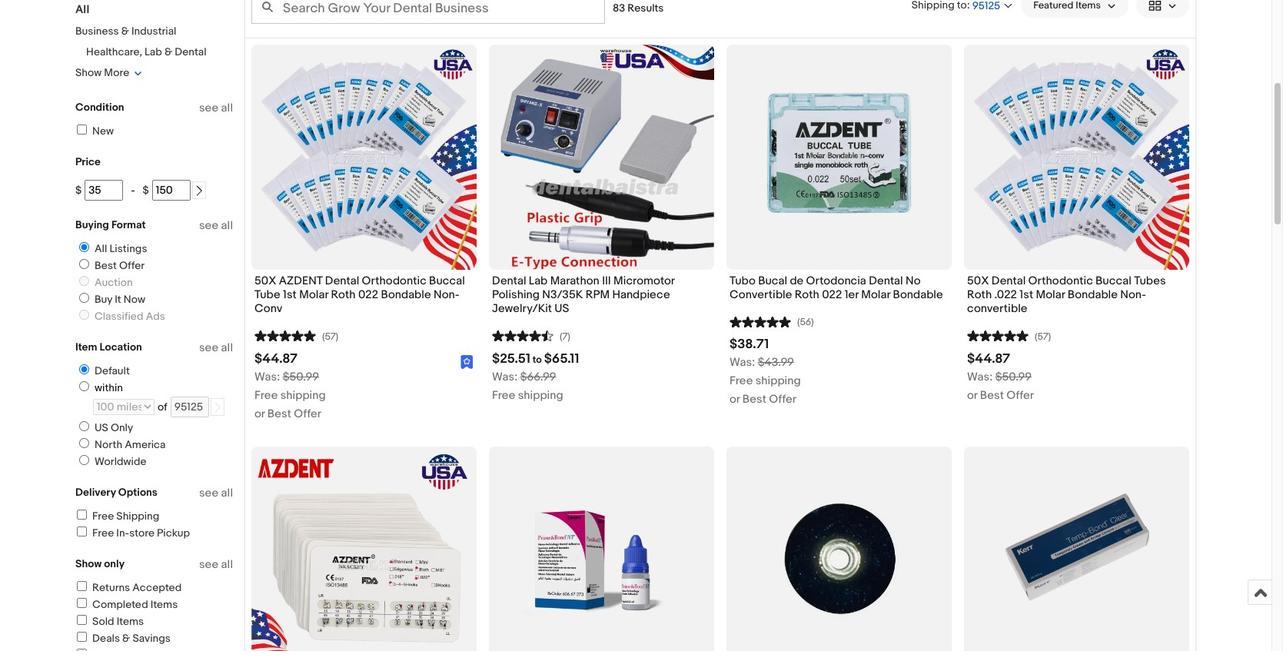 Task type: vqa. For each thing, say whether or not it's contained in the screenshot.
ALL LISTINGS link
yes



Task type: describe. For each thing, give the bounding box(es) containing it.
bondable inside tubo bucal de ortodoncia dental no convertible roth 022 1er molar bondable
[[893, 288, 943, 302]]

(57) link for 1st
[[254, 328, 338, 343]]

deals & savings
[[92, 632, 170, 645]]

Returns Accepted checkbox
[[77, 581, 87, 591]]

rpm
[[586, 288, 610, 302]]

all listings
[[95, 242, 147, 255]]

$66.99
[[520, 369, 556, 384]]

dental inside tubo bucal de ortodoncia dental no convertible roth 022 1er molar bondable
[[869, 274, 903, 288]]

delivery
[[75, 486, 116, 499]]

Minimum Value text field
[[85, 180, 123, 201]]

Free In-store Pickup checkbox
[[77, 527, 87, 537]]

$ for the maximum value text box
[[143, 184, 149, 197]]

now
[[124, 293, 145, 306]]

Enter your search keyword text field
[[251, 0, 605, 24]]

free in-store pickup
[[92, 527, 190, 540]]

Worldwide radio
[[79, 455, 89, 465]]

see for show only
[[199, 557, 218, 572]]

shipping inside $25.51 to $65.11 was: $66.99 free shipping
[[518, 388, 563, 403]]

more
[[104, 66, 129, 79]]

listings
[[110, 242, 147, 255]]

022 inside tubo bucal de ortodoncia dental no convertible roth 022 1er molar bondable
[[822, 288, 842, 302]]

$38.71 was: $43.99 free shipping or best offer
[[730, 337, 801, 407]]

items for sold items
[[117, 615, 144, 628]]

1 vertical spatial &
[[164, 45, 172, 58]]

completed items link
[[75, 598, 178, 611]]

$25.51 to $65.11 was: $66.99 free shipping
[[492, 351, 579, 403]]

New checkbox
[[77, 125, 87, 135]]

returns
[[92, 581, 130, 594]]

83 results
[[613, 2, 664, 15]]

savings
[[133, 632, 170, 645]]

non- inside "50x azdent dental orthodontic buccal tube  1st molar roth 022 bondable non- conv"
[[434, 288, 459, 302]]

see all button for show only
[[199, 557, 233, 572]]

buy it now link
[[73, 293, 148, 306]]

deals
[[92, 632, 120, 645]]

-
[[131, 184, 135, 197]]

best offer link
[[73, 259, 148, 272]]

(56)
[[797, 316, 814, 329]]

results
[[628, 2, 664, 15]]

ortodoncia
[[806, 274, 866, 288]]

tubo bucal de ortodoncia dental no convertible roth 022 1er molar bondable
[[730, 274, 943, 302]]

free right free shipping checkbox
[[92, 510, 114, 523]]

azdent
[[279, 274, 322, 288]]

healthcare, lab & dental link
[[86, 45, 206, 58]]

1st inside 50x dental orthodontic buccal tubes roth .022 1st molar bondable non- convertible
[[1020, 288, 1033, 302]]

north america link
[[73, 438, 169, 451]]

items for completed items
[[151, 598, 178, 611]]

dentsply sirona 60667273 prime & bond nt light cure adhesive 3.5 ml bottle image
[[489, 475, 714, 643]]

format
[[111, 218, 146, 231]]

marathon
[[550, 274, 600, 288]]

$50.99 inside '$44.87 was: $50.99 or best offer'
[[995, 369, 1032, 384]]

free inside $25.51 to $65.11 was: $66.99 free shipping
[[492, 388, 515, 403]]

all for all listings
[[95, 242, 107, 255]]

industrial
[[131, 25, 176, 38]]

see for delivery options
[[199, 486, 218, 500]]

was: inside $38.71 was: $43.99 free shipping or best offer
[[730, 355, 755, 370]]

(57) link for .022
[[967, 328, 1051, 343]]

orthodontic inside 50x dental orthodontic buccal tubes roth .022 1st molar bondable non- convertible
[[1028, 274, 1093, 288]]

US Only radio
[[79, 421, 89, 431]]

molar inside 50x dental orthodontic buccal tubes roth .022 1st molar bondable non- convertible
[[1036, 288, 1065, 302]]

sold items
[[92, 615, 144, 628]]

all for all
[[75, 2, 89, 17]]

of
[[158, 401, 167, 414]]

5 out of 5 stars image for convertible
[[730, 314, 791, 329]]

$44.87 was: $50.99 or best offer
[[967, 351, 1034, 403]]

dental inside 50x dental orthodontic buccal tubes roth .022 1st molar bondable non- convertible
[[992, 274, 1026, 288]]

all listings link
[[73, 242, 150, 255]]

Completed Items checkbox
[[77, 598, 87, 608]]

within
[[95, 381, 123, 394]]

dental inside "50x azdent dental orthodontic buccal tube  1st molar roth 022 bondable non- conv"
[[325, 274, 359, 288]]

$50.99 inside was: $50.99 free shipping or best offer
[[283, 369, 319, 384]]

see all for show only
[[199, 557, 233, 572]]

best inside was: $50.99 free shipping or best offer
[[267, 406, 291, 421]]

conv
[[254, 302, 282, 316]]

3m espe 1981c sof-lex contouring & polishing pop-on discs 3/8" coarse 85/bx image
[[727, 446, 952, 651]]

4.5 out of 5 stars image
[[492, 328, 554, 343]]

50x dental orthodontic buccal tubes roth .022 1st molar bondable non- convertible link
[[967, 274, 1186, 320]]

free shipping link
[[75, 510, 159, 523]]

.022
[[994, 288, 1017, 302]]

jewelry/kit
[[492, 302, 552, 316]]

roth inside 50x dental orthodontic buccal tubes roth .022 1st molar bondable non- convertible
[[967, 288, 992, 302]]

north america
[[95, 438, 166, 451]]

or inside was: $50.99 free shipping or best offer
[[254, 406, 265, 421]]

us only link
[[73, 421, 136, 434]]

ads
[[146, 310, 165, 323]]

(56) link
[[730, 314, 814, 329]]

was: inside $25.51 to $65.11 was: $66.99 free shipping
[[492, 369, 518, 384]]

show only
[[75, 557, 125, 570]]

it
[[115, 293, 121, 306]]

micromotor
[[614, 274, 675, 288]]

buying
[[75, 218, 109, 231]]

tubes
[[1134, 274, 1166, 288]]

$38.71
[[730, 337, 769, 352]]

see for item location
[[199, 341, 218, 355]]

North America radio
[[79, 438, 89, 448]]

& for industrial
[[121, 25, 129, 38]]

tubo bucal de ortodoncia dental no convertible roth 022 1er molar bondable link
[[730, 274, 949, 306]]

tube
[[254, 288, 280, 302]]

dental inside business & industrial healthcare, lab & dental
[[175, 45, 206, 58]]

auction
[[95, 276, 133, 289]]

tubo
[[730, 274, 756, 288]]

or inside $38.71 was: $43.99 free shipping or best offer
[[730, 392, 740, 407]]

dental lab marathon iii micromotor polishing n3/35k rpm handpiece jewelry/kit us link
[[492, 274, 711, 320]]

buy it now
[[95, 293, 145, 306]]

sold
[[92, 615, 114, 628]]

shipping
[[116, 510, 159, 523]]

no
[[906, 274, 921, 288]]

5 out of 5 stars image for .022
[[967, 328, 1029, 343]]

buccal inside "50x azdent dental orthodontic buccal tube  1st molar roth 022 bondable non- conv"
[[429, 274, 465, 288]]

default link
[[73, 364, 133, 377]]

roth inside tubo bucal de ortodoncia dental no convertible roth 022 1er molar bondable
[[795, 288, 819, 302]]

& for savings
[[122, 632, 130, 645]]

Classified Ads radio
[[79, 310, 89, 320]]

(7) link
[[492, 328, 570, 343]]

item location
[[75, 341, 142, 354]]

$65.11
[[544, 351, 579, 366]]

free inside $38.71 was: $43.99 free shipping or best offer
[[730, 374, 753, 389]]

de
[[790, 274, 804, 288]]

convertible
[[730, 288, 792, 302]]

returns accepted link
[[75, 581, 182, 594]]

business
[[75, 25, 119, 38]]

item
[[75, 341, 97, 354]]

accepted
[[132, 581, 182, 594]]

Maximum Value text field
[[152, 180, 191, 201]]

see all button for delivery options
[[199, 486, 233, 500]]

Default radio
[[79, 364, 89, 374]]

1er
[[845, 288, 859, 302]]

20x azdent dental orthodontic brackets standard roth slot.022 hooks 3-4-5 braces image
[[251, 446, 477, 651]]

see for buying format
[[199, 218, 218, 233]]

completed
[[92, 598, 148, 611]]

Free Shipping checkbox
[[77, 510, 87, 520]]

(57) for roth
[[322, 330, 338, 343]]

buying format
[[75, 218, 146, 231]]

pickup
[[157, 527, 190, 540]]

north
[[95, 438, 122, 451]]



Task type: locate. For each thing, give the bounding box(es) containing it.
shipping inside was: $50.99 free shipping or best offer
[[280, 388, 326, 403]]

see all for delivery options
[[199, 486, 233, 500]]

0 vertical spatial items
[[151, 598, 178, 611]]

1 all from the top
[[221, 101, 233, 115]]

2 (57) link from the left
[[967, 328, 1051, 343]]

was: down the conv on the top of the page
[[254, 369, 280, 384]]

dental down industrial at top
[[175, 45, 206, 58]]

us only
[[95, 421, 133, 434]]

3 see all from the top
[[199, 341, 233, 355]]

0 horizontal spatial lab
[[145, 45, 162, 58]]

2 orthodontic from the left
[[1028, 274, 1093, 288]]

50x inside 50x dental orthodontic buccal tubes roth .022 1st molar bondable non- convertible
[[967, 274, 989, 288]]

2 see from the top
[[199, 218, 218, 233]]

molar inside tubo bucal de ortodoncia dental no convertible roth 022 1er molar bondable
[[861, 288, 890, 302]]

1 horizontal spatial bondable
[[893, 288, 943, 302]]

2 horizontal spatial molar
[[1036, 288, 1065, 302]]

was:
[[730, 355, 755, 370], [254, 369, 280, 384], [492, 369, 518, 384], [967, 369, 993, 384]]

in-
[[116, 527, 129, 540]]

bondable inside "50x azdent dental orthodontic buccal tube  1st molar roth 022 bondable non- conv"
[[381, 288, 431, 302]]

0 horizontal spatial bondable
[[381, 288, 431, 302]]

50x dental orthodontic buccal tubes roth .022 1st molar bondable non-convertible image
[[964, 45, 1189, 270]]

roth inside "50x azdent dental orthodontic buccal tube  1st molar roth 022 bondable non- conv"
[[331, 288, 356, 302]]

3 bondable from the left
[[1068, 288, 1118, 302]]

$
[[75, 184, 82, 197], [143, 184, 149, 197]]

1 horizontal spatial all
[[95, 242, 107, 255]]

show left more
[[75, 66, 102, 79]]

1 see all from the top
[[199, 101, 233, 115]]

$ for minimum value text field on the left
[[75, 184, 82, 197]]

(57) link down convertible in the top of the page
[[967, 328, 1051, 343]]

shipping
[[756, 374, 801, 389], [280, 388, 326, 403], [518, 388, 563, 403]]

all
[[75, 2, 89, 17], [95, 242, 107, 255]]

3 all from the top
[[221, 341, 233, 355]]

free right go image
[[254, 388, 278, 403]]

new link
[[75, 125, 114, 138]]

all right all listings radio
[[95, 242, 107, 255]]

$44.87 inside '$44.87 was: $50.99 or best offer'
[[967, 351, 1010, 366]]

was: inside '$44.87 was: $50.99 or best offer'
[[967, 369, 993, 384]]

tubo bucal de ortodoncia dental no convertible roth 022 1er molar bondable image
[[727, 45, 952, 270]]

4 see all from the top
[[199, 486, 233, 500]]

was: down $38.71
[[730, 355, 755, 370]]

1 horizontal spatial shipping
[[518, 388, 563, 403]]

5 see all button from the top
[[199, 557, 233, 572]]

only
[[104, 557, 125, 570]]

50x azdent dental orthodontic buccal tube  1st molar roth 022 bondable non-conv image
[[251, 45, 477, 270]]

1 buccal from the left
[[429, 274, 465, 288]]

business & industrial link
[[75, 25, 176, 38]]

healthcare,
[[86, 45, 142, 58]]

1 022 from the left
[[358, 288, 378, 302]]

1 horizontal spatial roth
[[795, 288, 819, 302]]

5 out of 5 stars image down the conv on the top of the page
[[254, 328, 316, 343]]

$ left minimum value text field on the left
[[75, 184, 82, 197]]

free down $38.71
[[730, 374, 753, 389]]

store
[[129, 527, 154, 540]]

2 bondable from the left
[[893, 288, 943, 302]]

roth left the .022
[[967, 288, 992, 302]]

0 horizontal spatial roth
[[331, 288, 356, 302]]

1 roth from the left
[[331, 288, 356, 302]]

see all button for condition
[[199, 101, 233, 115]]

was: down convertible in the top of the page
[[967, 369, 993, 384]]

condition
[[75, 101, 124, 114]]

dental up convertible in the top of the page
[[992, 274, 1026, 288]]

view: gallery view image
[[1149, 0, 1177, 13]]

[object undefined] image
[[461, 354, 474, 369], [461, 355, 474, 369]]

1 horizontal spatial molar
[[861, 288, 890, 302]]

1st inside "50x azdent dental orthodontic buccal tube  1st molar roth 022 bondable non- conv"
[[283, 288, 297, 302]]

0 horizontal spatial (57)
[[322, 330, 338, 343]]

83
[[613, 2, 625, 15]]

non- inside 50x dental orthodontic buccal tubes roth .022 1st molar bondable non- convertible
[[1120, 288, 1146, 302]]

lab inside business & industrial healthcare, lab & dental
[[145, 45, 162, 58]]

0 vertical spatial &
[[121, 25, 129, 38]]

0 horizontal spatial $44.87
[[254, 351, 298, 366]]

0 horizontal spatial $
[[75, 184, 82, 197]]

1 50x from the left
[[254, 274, 276, 288]]

Best Offer radio
[[79, 259, 89, 269]]

0 horizontal spatial non-
[[434, 288, 459, 302]]

delivery options
[[75, 486, 158, 499]]

all
[[221, 101, 233, 115], [221, 218, 233, 233], [221, 341, 233, 355], [221, 486, 233, 500], [221, 557, 233, 572]]

offer inside '$44.87 was: $50.99 or best offer'
[[1007, 388, 1034, 403]]

1 molar from the left
[[299, 288, 328, 302]]

lab up jewelry/kit
[[529, 274, 548, 288]]

All Listings radio
[[79, 242, 89, 252]]

items down accepted
[[151, 598, 178, 611]]

3 see from the top
[[199, 341, 218, 355]]

1 orthodontic from the left
[[362, 274, 427, 288]]

Buy It Now radio
[[79, 293, 89, 303]]

2 50x from the left
[[967, 274, 989, 288]]

bondable inside 50x dental orthodontic buccal tubes roth .022 1st molar bondable non- convertible
[[1068, 288, 1118, 302]]

dental
[[175, 45, 206, 58], [325, 274, 359, 288], [492, 274, 526, 288], [869, 274, 903, 288], [992, 274, 1026, 288]]

sold items link
[[75, 615, 144, 628]]

2 $44.87 from the left
[[967, 351, 1010, 366]]

see all button for buying format
[[199, 218, 233, 233]]

2 vertical spatial &
[[122, 632, 130, 645]]

2 roth from the left
[[795, 288, 819, 302]]

5 out of 5 stars image
[[730, 314, 791, 329], [254, 328, 316, 343], [967, 328, 1029, 343]]

lab inside dental lab marathon iii micromotor polishing n3/35k rpm handpiece jewelry/kit us
[[529, 274, 548, 288]]

0 vertical spatial lab
[[145, 45, 162, 58]]

(57) link
[[254, 328, 338, 343], [967, 328, 1051, 343]]

0 horizontal spatial (57) link
[[254, 328, 338, 343]]

convertible
[[967, 302, 1027, 316]]

0 vertical spatial us
[[555, 302, 569, 316]]

dental lab marathon iii micromotor polishing n3/35k rpm handpiece jewelry/kit us
[[492, 274, 675, 316]]

1 1st from the left
[[283, 288, 297, 302]]

50x for tube
[[254, 274, 276, 288]]

molar
[[299, 288, 328, 302], [861, 288, 890, 302], [1036, 288, 1065, 302]]

0 vertical spatial show
[[75, 66, 102, 79]]

Sold Items checkbox
[[77, 615, 87, 625]]

& down industrial at top
[[164, 45, 172, 58]]

1 horizontal spatial $50.99
[[995, 369, 1032, 384]]

us
[[555, 302, 569, 316], [95, 421, 108, 434]]

go image
[[212, 402, 223, 413]]

1 horizontal spatial (57) link
[[967, 328, 1051, 343]]

2 1st from the left
[[1020, 288, 1033, 302]]

2 show from the top
[[75, 557, 102, 570]]

buccal
[[429, 274, 465, 288], [1096, 274, 1132, 288]]

location
[[100, 341, 142, 354]]

molar right 1er
[[861, 288, 890, 302]]

1 horizontal spatial (57)
[[1035, 330, 1051, 343]]

0 horizontal spatial us
[[95, 421, 108, 434]]

all for item location
[[221, 341, 233, 355]]

1 horizontal spatial 1st
[[1020, 288, 1033, 302]]

022 right azdent
[[358, 288, 378, 302]]

1 [object undefined] image from the top
[[461, 354, 474, 369]]

1 horizontal spatial $44.87
[[967, 351, 1010, 366]]

1 see from the top
[[199, 101, 218, 115]]

50x azdent dental orthodontic buccal tube  1st molar roth 022 bondable non- conv link
[[254, 274, 474, 320]]

0 horizontal spatial items
[[117, 615, 144, 628]]

roth up (56)
[[795, 288, 819, 302]]

bucal
[[758, 274, 787, 288]]

1 see all button from the top
[[199, 101, 233, 115]]

2 see all button from the top
[[199, 218, 233, 233]]

us up (7)
[[555, 302, 569, 316]]

5 out of 5 stars image for 1st
[[254, 328, 316, 343]]

to
[[533, 353, 542, 366]]

3 molar from the left
[[1036, 288, 1065, 302]]

returns accepted
[[92, 581, 182, 594]]

within radio
[[79, 381, 89, 391]]

molar inside "50x azdent dental orthodontic buccal tube  1st molar roth 022 bondable non- conv"
[[299, 288, 328, 302]]

1 vertical spatial us
[[95, 421, 108, 434]]

50x up the conv on the top of the page
[[254, 274, 276, 288]]

lab down industrial at top
[[145, 45, 162, 58]]

show more
[[75, 66, 129, 79]]

(7)
[[560, 330, 570, 343]]

lab
[[145, 45, 162, 58], [529, 274, 548, 288]]

buccal left polishing
[[429, 274, 465, 288]]

show for show more
[[75, 66, 102, 79]]

dental up jewelry/kit
[[492, 274, 526, 288]]

show more button
[[75, 66, 142, 79]]

or inside '$44.87 was: $50.99 or best offer'
[[967, 388, 978, 403]]

2 horizontal spatial or
[[967, 388, 978, 403]]

auction link
[[73, 276, 136, 289]]

free down the $25.51
[[492, 388, 515, 403]]

2 all from the top
[[221, 218, 233, 233]]

2 [object undefined] image from the top
[[461, 355, 474, 369]]

options
[[118, 486, 158, 499]]

shipping inside $38.71 was: $43.99 free shipping or best offer
[[756, 374, 801, 389]]

50x inside "50x azdent dental orthodontic buccal tube  1st molar roth 022 bondable non- conv"
[[254, 274, 276, 288]]

show
[[75, 66, 102, 79], [75, 557, 102, 570]]

us right the us only radio
[[95, 421, 108, 434]]

2 022 from the left
[[822, 288, 842, 302]]

1 $ from the left
[[75, 184, 82, 197]]

0 horizontal spatial buccal
[[429, 274, 465, 288]]

roth right azdent
[[331, 288, 356, 302]]

america
[[125, 438, 166, 451]]

buccal left 'tubes'
[[1096, 274, 1132, 288]]

1 show from the top
[[75, 66, 102, 79]]

molar right the .022
[[1036, 288, 1065, 302]]

1 horizontal spatial lab
[[529, 274, 548, 288]]

5 see all from the top
[[199, 557, 233, 572]]

orthodontic
[[362, 274, 427, 288], [1028, 274, 1093, 288]]

2 horizontal spatial 5 out of 5 stars image
[[967, 328, 1029, 343]]

1 (57) link from the left
[[254, 328, 338, 343]]

see all for buying format
[[199, 218, 233, 233]]

2 $ from the left
[[143, 184, 149, 197]]

us inside dental lab marathon iii micromotor polishing n3/35k rpm handpiece jewelry/kit us
[[555, 302, 569, 316]]

dental inside dental lab marathon iii micromotor polishing n3/35k rpm handpiece jewelry/kit us
[[492, 274, 526, 288]]

5 out of 5 stars image up $38.71
[[730, 314, 791, 329]]

1 horizontal spatial non-
[[1120, 288, 1146, 302]]

n3/35k
[[542, 288, 583, 302]]

$ right the -
[[143, 184, 149, 197]]

all for condition
[[221, 101, 233, 115]]

see all for item location
[[199, 341, 233, 355]]

1 horizontal spatial 5 out of 5 stars image
[[730, 314, 791, 329]]

roth
[[331, 288, 356, 302], [795, 288, 819, 302], [967, 288, 992, 302]]

2 non- from the left
[[1120, 288, 1146, 302]]

4 all from the top
[[221, 486, 233, 500]]

022 left 1er
[[822, 288, 842, 302]]

0 horizontal spatial 50x
[[254, 274, 276, 288]]

& up healthcare,
[[121, 25, 129, 38]]

0 horizontal spatial $50.99
[[283, 369, 319, 384]]

all up "business"
[[75, 2, 89, 17]]

new
[[92, 125, 114, 138]]

2 $50.99 from the left
[[995, 369, 1032, 384]]

2 see all from the top
[[199, 218, 233, 233]]

3 see all button from the top
[[199, 341, 233, 355]]

(57) down 50x dental orthodontic buccal tubes roth .022 1st molar bondable non- convertible on the top right of page
[[1035, 330, 1051, 343]]

offer inside was: $50.99 free shipping or best offer
[[294, 406, 321, 421]]

items up deals & savings
[[117, 615, 144, 628]]

1 horizontal spatial items
[[151, 598, 178, 611]]

submit price range image
[[194, 185, 204, 196]]

1 horizontal spatial orthodontic
[[1028, 274, 1093, 288]]

1st right the .022
[[1020, 288, 1033, 302]]

1 non- from the left
[[434, 288, 459, 302]]

see
[[199, 101, 218, 115], [199, 218, 218, 233], [199, 341, 218, 355], [199, 486, 218, 500], [199, 557, 218, 572]]

was: down the $25.51
[[492, 369, 518, 384]]

(57)
[[322, 330, 338, 343], [1035, 330, 1051, 343]]

$44.87 for $44.87
[[254, 351, 298, 366]]

classified
[[95, 310, 143, 323]]

(57) down "50x azdent dental orthodontic buccal tube  1st molar roth 022 bondable non- conv" in the left of the page
[[322, 330, 338, 343]]

1 vertical spatial show
[[75, 557, 102, 570]]

bondable
[[381, 288, 431, 302], [893, 288, 943, 302], [1068, 288, 1118, 302]]

free in-store pickup link
[[75, 527, 190, 540]]

handpiece
[[612, 288, 670, 302]]

orthodontic inside "50x azdent dental orthodontic buccal tube  1st molar roth 022 bondable non- conv"
[[362, 274, 427, 288]]

1 (57) from the left
[[322, 330, 338, 343]]

2 horizontal spatial bondable
[[1068, 288, 1118, 302]]

1 horizontal spatial buccal
[[1096, 274, 1132, 288]]

50x azdent dental orthodontic buccal tube  1st molar roth 022 bondable non- conv
[[254, 274, 465, 316]]

Deals & Savings checkbox
[[77, 632, 87, 642]]

default
[[95, 364, 130, 377]]

free
[[730, 374, 753, 389], [254, 388, 278, 403], [492, 388, 515, 403], [92, 510, 114, 523], [92, 527, 114, 540]]

molar right tube
[[299, 288, 328, 302]]

best inside $38.71 was: $43.99 free shipping or best offer
[[743, 392, 766, 407]]

dental lab marathon iii micromotor polishing n3/35k rpm handpiece jewelry/kit us image
[[489, 45, 714, 270]]

5 all from the top
[[221, 557, 233, 572]]

1 horizontal spatial 022
[[822, 288, 842, 302]]

classified ads
[[95, 310, 165, 323]]

offer inside $38.71 was: $43.99 free shipping or best offer
[[769, 392, 796, 407]]

&
[[121, 25, 129, 38], [164, 45, 172, 58], [122, 632, 130, 645]]

show up returns accepted option
[[75, 557, 102, 570]]

0 vertical spatial all
[[75, 2, 89, 17]]

was: inside was: $50.99 free shipping or best offer
[[254, 369, 280, 384]]

3 roth from the left
[[967, 288, 992, 302]]

95125 text field
[[170, 397, 209, 417]]

1 horizontal spatial 50x
[[967, 274, 989, 288]]

0 horizontal spatial shipping
[[280, 388, 326, 403]]

5 see from the top
[[199, 557, 218, 572]]

Authorized Seller checkbox
[[77, 649, 87, 651]]

best inside '$44.87 was: $50.99 or best offer'
[[980, 388, 1004, 403]]

all for buying format
[[221, 218, 233, 233]]

1 vertical spatial lab
[[529, 274, 548, 288]]

50x left the .022
[[967, 274, 989, 288]]

2 molar from the left
[[861, 288, 890, 302]]

0 horizontal spatial 5 out of 5 stars image
[[254, 328, 316, 343]]

items
[[151, 598, 178, 611], [117, 615, 144, 628]]

$25.51
[[492, 351, 530, 366]]

5 out of 5 stars image down convertible in the top of the page
[[967, 328, 1029, 343]]

& down the sold items
[[122, 632, 130, 645]]

4 see all button from the top
[[199, 486, 233, 500]]

1 horizontal spatial us
[[555, 302, 569, 316]]

0 horizontal spatial all
[[75, 2, 89, 17]]

see all
[[199, 101, 233, 115], [199, 218, 233, 233], [199, 341, 233, 355], [199, 486, 233, 500], [199, 557, 233, 572]]

1st right tube
[[283, 288, 297, 302]]

022 inside "50x azdent dental orthodontic buccal tube  1st molar roth 022 bondable non- conv"
[[358, 288, 378, 302]]

2 (57) from the left
[[1035, 330, 1051, 343]]

$44.87
[[254, 351, 298, 366], [967, 351, 1010, 366]]

$44.87 down convertible in the top of the page
[[967, 351, 1010, 366]]

all for show only
[[221, 557, 233, 572]]

buy
[[95, 293, 112, 306]]

1 vertical spatial all
[[95, 242, 107, 255]]

classified ads link
[[73, 310, 168, 323]]

best
[[95, 259, 117, 272], [980, 388, 1004, 403], [743, 392, 766, 407], [267, 406, 291, 421]]

free left in-
[[92, 527, 114, 540]]

1 vertical spatial items
[[117, 615, 144, 628]]

0 horizontal spatial molar
[[299, 288, 328, 302]]

1 $44.87 from the left
[[254, 351, 298, 366]]

all for delivery options
[[221, 486, 233, 500]]

free inside was: $50.99 free shipping or best offer
[[254, 388, 278, 403]]

(57) link down the conv on the top of the page
[[254, 328, 338, 343]]

1 horizontal spatial or
[[730, 392, 740, 407]]

deals & savings link
[[75, 632, 170, 645]]

50x dental orthodontic buccal tubes roth .022 1st molar bondable non- convertible
[[967, 274, 1166, 316]]

0 horizontal spatial or
[[254, 406, 265, 421]]

see all button
[[199, 101, 233, 115], [199, 218, 233, 233], [199, 341, 233, 355], [199, 486, 233, 500], [199, 557, 233, 572]]

$44.87 for $44.87 was: $50.99 or best offer
[[967, 351, 1010, 366]]

free shipping
[[92, 510, 159, 523]]

2 horizontal spatial shipping
[[756, 374, 801, 389]]

best offer
[[95, 259, 145, 272]]

Auction radio
[[79, 276, 89, 286]]

dental right azdent
[[325, 274, 359, 288]]

see all for condition
[[199, 101, 233, 115]]

1 bondable from the left
[[381, 288, 431, 302]]

(57) for molar
[[1035, 330, 1051, 343]]

1 $50.99 from the left
[[283, 369, 319, 384]]

2 buccal from the left
[[1096, 274, 1132, 288]]

4 see from the top
[[199, 486, 218, 500]]

polishing
[[492, 288, 540, 302]]

0 horizontal spatial 1st
[[283, 288, 297, 302]]

see all button for item location
[[199, 341, 233, 355]]

show for show only
[[75, 557, 102, 570]]

worldwide link
[[73, 455, 150, 468]]

1 horizontal spatial $
[[143, 184, 149, 197]]

dental left no
[[869, 274, 903, 288]]

2 horizontal spatial roth
[[967, 288, 992, 302]]

0 horizontal spatial 022
[[358, 288, 378, 302]]

buccal inside 50x dental orthodontic buccal tubes roth .022 1st molar bondable non- convertible
[[1096, 274, 1132, 288]]

50x for roth
[[967, 274, 989, 288]]

$44.87 up was: $50.99 free shipping or best offer
[[254, 351, 298, 366]]

see for condition
[[199, 101, 218, 115]]

kerr dental 33351 tempbond clear temporary cement triclosan automix syringe 7 gm image
[[964, 476, 1189, 642]]

0 horizontal spatial orthodontic
[[362, 274, 427, 288]]



